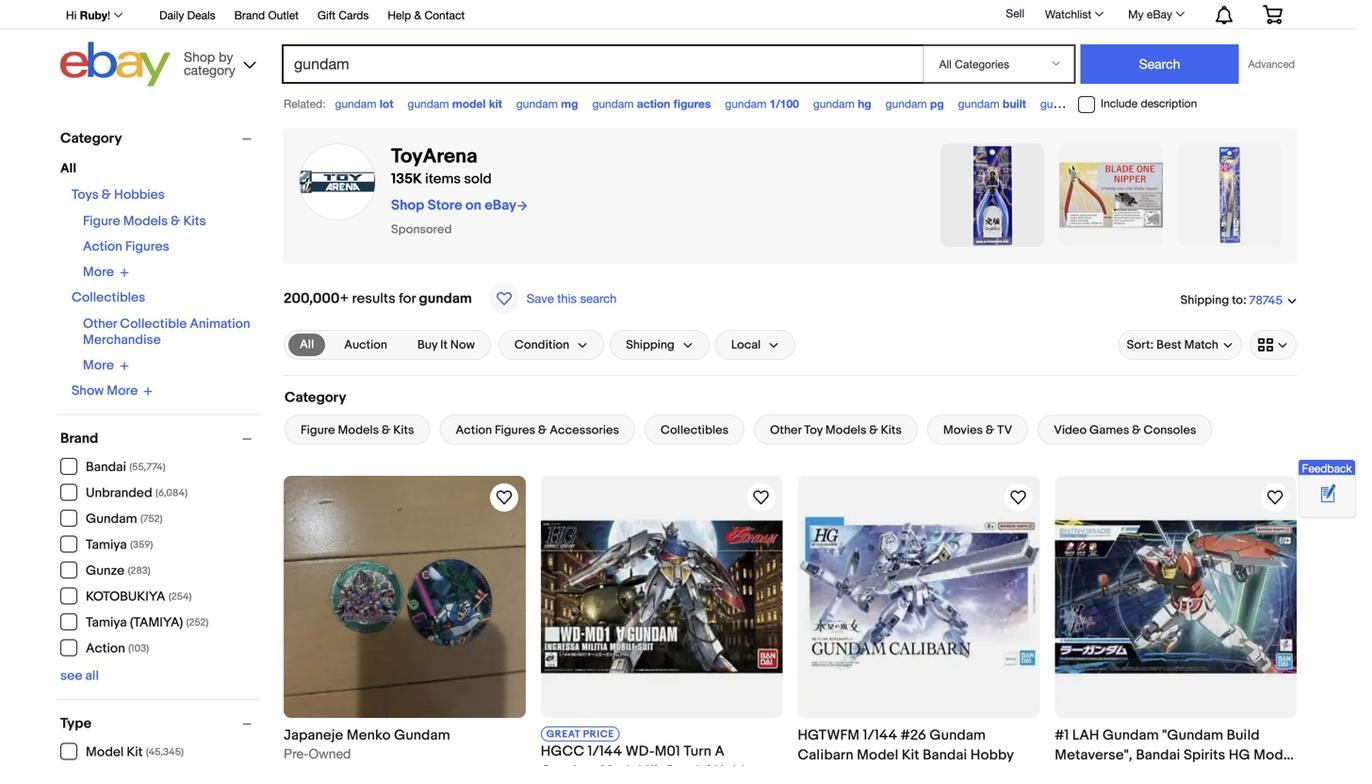 Task type: vqa. For each thing, say whether or not it's contained in the screenshot.
All promotional offers from bullseye_deals
no



Task type: locate. For each thing, give the bounding box(es) containing it.
tv
[[998, 423, 1013, 438]]

0 horizontal spatial shipping
[[626, 338, 675, 352]]

collectibles inside toyarena main content
[[661, 423, 729, 438]]

1 horizontal spatial shop
[[391, 197, 425, 214]]

gundam left "built" at the right of the page
[[959, 97, 1000, 110]]

200,000
[[284, 290, 340, 307]]

other for other toy models & kits
[[770, 423, 802, 438]]

ebay inside toyarena 135k items sold shop store on ebay sponsored
[[485, 197, 517, 214]]

gundam for gundam pg
[[886, 97, 927, 110]]

see all
[[60, 668, 99, 684]]

1 horizontal spatial figure models & kits link
[[285, 415, 430, 445]]

daily deals
[[159, 8, 216, 22]]

tamiya up action (103)
[[86, 615, 127, 631]]

ebay right 'my'
[[1147, 8, 1173, 21]]

gundam for gundam hg
[[813, 97, 855, 110]]

gundam lot
[[335, 97, 394, 110]]

1 tamiya from the top
[[86, 537, 127, 553]]

gundam hg
[[813, 97, 872, 110]]

1 horizontal spatial 1/144
[[863, 727, 898, 744]]

0 horizontal spatial figure
[[83, 214, 120, 230]]

None submit
[[1081, 44, 1239, 84]]

metaverse",
[[1055, 747, 1133, 764]]

gundam left hg
[[813, 97, 855, 110]]

gundam right #26
[[930, 727, 986, 744]]

gundam down the hgcc
[[541, 763, 597, 767]]

model kit (45,345)
[[86, 745, 184, 761]]

ebay right "on" at the left
[[485, 197, 517, 214]]

type button
[[60, 716, 260, 733]]

1 horizontal spatial category
[[285, 389, 346, 406]]

tamiya
[[86, 537, 127, 553], [86, 615, 127, 631]]

more up show more
[[83, 358, 114, 374]]

feedback
[[1302, 462, 1353, 475]]

tamiya (359)
[[86, 537, 153, 553]]

category
[[184, 62, 235, 78]]

figures
[[125, 239, 169, 255], [495, 423, 536, 438]]

account navigation
[[56, 0, 1297, 29]]

action inside action figures & accessories link
[[456, 423, 492, 438]]

include
[[1101, 97, 1138, 110]]

brand down show
[[60, 430, 98, 447]]

gundam mg
[[517, 97, 578, 110]]

1 vertical spatial action
[[456, 423, 492, 438]]

(6,084)
[[156, 487, 188, 500]]

tamiya up gunze
[[86, 537, 127, 553]]

2 horizontal spatial model
[[857, 747, 899, 764]]

gundam metal build
[[1041, 97, 1145, 110]]

1 horizontal spatial collectibles link
[[645, 415, 745, 445]]

shop
[[184, 49, 215, 65], [391, 197, 425, 214]]

models down hobbies in the left top of the page
[[123, 214, 168, 230]]

ebay
[[1147, 8, 1173, 21], [485, 197, 517, 214]]

gundam for gundam mg
[[517, 97, 558, 110]]

0 horizontal spatial figure models & kits link
[[83, 214, 206, 230]]

1 horizontal spatial models
[[338, 423, 379, 438]]

+
[[340, 290, 349, 307]]

shipping inside shipping to : 78745
[[1181, 293, 1230, 308]]

hgtwfm 1/144 #26 gundam calibarn model kit bandai hobby
[[798, 727, 1015, 764]]

1 horizontal spatial brand
[[234, 8, 265, 22]]

0 vertical spatial tamiya
[[86, 537, 127, 553]]

1 horizontal spatial ebay
[[1147, 8, 1173, 21]]

gundam (752)
[[86, 511, 163, 528]]

best
[[1157, 338, 1182, 352]]

#1 lah gundam "gundam build metaverse", bandai spirits hg model kit bandai hobby image
[[1055, 476, 1297, 718]]

gundam 1/100
[[725, 97, 799, 110]]

2 toyarena image from the left
[[941, 143, 1045, 247]]

gundam left 1/100 at right top
[[725, 97, 767, 110]]

sort: best match button
[[1119, 330, 1243, 360]]

shop down 135k
[[391, 197, 425, 214]]

other left "toy"
[[770, 423, 802, 438]]

2 more button from the top
[[83, 358, 129, 374]]

action inside figure models & kits action figures
[[83, 239, 122, 255]]

watch #1 lah gundam "gundam build metaverse", bandai spirits hg model kit bandai hobby image
[[1264, 486, 1287, 509]]

save this search button
[[483, 283, 623, 315]]

0 vertical spatial collectibles
[[72, 290, 145, 306]]

shipping
[[1181, 293, 1230, 308], [626, 338, 675, 352]]

figure models & kits action figures
[[83, 214, 206, 255]]

action down toys & hobbies link
[[83, 239, 122, 255]]

figures inside figure models & kits action figures
[[125, 239, 169, 255]]

1 vertical spatial all
[[300, 338, 314, 352]]

0 horizontal spatial figures
[[125, 239, 169, 255]]

0 horizontal spatial category
[[60, 130, 122, 147]]

(103)
[[128, 643, 149, 655]]

bandai down "gundam at the bottom right of page
[[1136, 747, 1181, 764]]

0 vertical spatial figure
[[83, 214, 120, 230]]

gundam down the unbranded at the left
[[86, 511, 137, 528]]

1/144 left #26
[[863, 727, 898, 744]]

0 vertical spatial shipping
[[1181, 293, 1230, 308]]

0 horizontal spatial 1/144
[[588, 743, 622, 760]]

1 vertical spatial shop
[[391, 197, 425, 214]]

gundam inside the hgtwfm 1/144 #26 gundam calibarn model kit bandai hobby
[[930, 727, 986, 744]]

1 horizontal spatial model
[[600, 763, 642, 767]]

0 horizontal spatial collectibles
[[72, 290, 145, 306]]

1 toyarena image from the left
[[299, 143, 376, 221]]

bandai inside "#1 lah gundam "gundam build metaverse", bandai spirits hg mode"
[[1136, 747, 1181, 764]]

pg
[[931, 97, 944, 110]]

gundam for gundam lot
[[335, 97, 377, 110]]

gundam right for
[[419, 290, 472, 307]]

1 horizontal spatial other
[[770, 423, 802, 438]]

ruby
[[80, 8, 107, 22]]

all down 200,000
[[300, 338, 314, 352]]

2 horizontal spatial kit
[[902, 747, 920, 764]]

1 horizontal spatial figure
[[301, 423, 335, 438]]

category up figure models & kits
[[285, 389, 346, 406]]

hgcc 1/144 wd-m01 turn a gundam model kit bandai hobby heading
[[541, 743, 758, 767]]

collectibles link down the shipping dropdown button
[[645, 415, 745, 445]]

& inside account navigation
[[414, 8, 422, 22]]

0 horizontal spatial ebay
[[485, 197, 517, 214]]

other inside other collectible animation merchandise
[[83, 316, 117, 332]]

0 horizontal spatial collectibles link
[[72, 290, 145, 306]]

1 vertical spatial figure
[[301, 423, 335, 438]]

gundam left pg
[[886, 97, 927, 110]]

kit
[[489, 97, 502, 110]]

1 vertical spatial other
[[770, 423, 802, 438]]

kits inside figure models & kits action figures
[[183, 214, 206, 230]]

movies & tv
[[944, 423, 1013, 438]]

hgcc 1/144 wd-m01 turn a gundam model kit bandai hobby image
[[541, 476, 783, 718]]

0 vertical spatial action
[[83, 239, 122, 255]]

action up "all" on the left bottom
[[86, 641, 125, 657]]

shop by category banner
[[56, 0, 1297, 91]]

bandai down #26
[[923, 747, 968, 764]]

0 vertical spatial figures
[[125, 239, 169, 255]]

shop by category
[[184, 49, 235, 78]]

collectibles link
[[72, 290, 145, 306], [645, 415, 745, 445]]

sold
[[464, 171, 492, 188]]

gundam
[[86, 511, 137, 528], [394, 727, 450, 744], [930, 727, 986, 744], [1103, 727, 1159, 744], [541, 763, 597, 767]]

kit inside great price hgcc 1/144 wd-m01 turn a gundam model kit bandai hobby
[[645, 763, 663, 767]]

figure inside figure models & kits action figures
[[83, 214, 120, 230]]

0 vertical spatial more button
[[83, 264, 129, 280]]

advanced
[[1249, 58, 1295, 70]]

other
[[83, 316, 117, 332], [770, 423, 802, 438]]

your shopping cart image
[[1262, 5, 1284, 24]]

(752)
[[140, 513, 163, 526]]

model down type at bottom left
[[86, 745, 124, 761]]

none submit inside shop by category banner
[[1081, 44, 1239, 84]]

collectibles
[[72, 290, 145, 306], [661, 423, 729, 438]]

collectibles link up merchandise
[[72, 290, 145, 306]]

model right calibarn on the right bottom of the page
[[857, 747, 899, 764]]

0 vertical spatial shop
[[184, 49, 215, 65]]

figures down hobbies in the left top of the page
[[125, 239, 169, 255]]

brand left the outlet
[[234, 8, 265, 22]]

video games & consoles link
[[1038, 415, 1213, 445]]

metal
[[1085, 97, 1116, 110]]

1 vertical spatial ebay
[[485, 197, 517, 214]]

search
[[580, 291, 617, 306]]

1 vertical spatial shipping
[[626, 338, 675, 352]]

1 horizontal spatial figures
[[495, 423, 536, 438]]

1 vertical spatial category
[[285, 389, 346, 406]]

figure down toys
[[83, 214, 120, 230]]

0 horizontal spatial shop
[[184, 49, 215, 65]]

0 vertical spatial collectibles link
[[72, 290, 145, 306]]

bandai down turn
[[666, 763, 711, 767]]

games
[[1090, 423, 1130, 438]]

toyarena link
[[391, 144, 478, 169]]

models inside figure models & kits action figures
[[123, 214, 168, 230]]

gundam left lot
[[335, 97, 377, 110]]

other inside toyarena main content
[[770, 423, 802, 438]]

toyarena image
[[299, 143, 376, 221], [941, 143, 1045, 247], [1060, 143, 1163, 247], [1179, 143, 1282, 247]]

kit left (45,345)
[[127, 745, 143, 761]]

figure
[[83, 214, 120, 230], [301, 423, 335, 438]]

gundam left action
[[593, 97, 634, 110]]

2 horizontal spatial models
[[826, 423, 867, 438]]

0 horizontal spatial brand
[[60, 430, 98, 447]]

toyarena main content
[[276, 121, 1305, 767]]

1 horizontal spatial collectibles
[[661, 423, 729, 438]]

1 horizontal spatial kits
[[393, 423, 414, 438]]

models down auction link
[[338, 423, 379, 438]]

(45,345)
[[146, 747, 184, 759]]

gundam inside great price hgcc 1/144 wd-m01 turn a gundam model kit bandai hobby
[[541, 763, 597, 767]]

calibarn
[[798, 747, 854, 764]]

1 vertical spatial figure models & kits link
[[285, 415, 430, 445]]

brand
[[234, 8, 265, 22], [60, 430, 98, 447]]

help & contact link
[[388, 6, 465, 26]]

kit down m01
[[645, 763, 663, 767]]

1 vertical spatial figures
[[495, 423, 536, 438]]

more button up show more
[[83, 358, 129, 374]]

1 vertical spatial tamiya
[[86, 615, 127, 631]]

all link
[[289, 334, 325, 356]]

2 tamiya from the top
[[86, 615, 127, 631]]

&
[[414, 8, 422, 22], [102, 187, 111, 203], [171, 214, 180, 230], [382, 423, 391, 438], [538, 423, 547, 438], [870, 423, 878, 438], [986, 423, 995, 438], [1133, 423, 1141, 438]]

brand button
[[60, 430, 260, 447]]

figure models & kits link
[[83, 214, 206, 230], [285, 415, 430, 445]]

figure models & kits link down hobbies in the left top of the page
[[83, 214, 206, 230]]

models right "toy"
[[826, 423, 867, 438]]

figure for figure models & kits
[[301, 423, 335, 438]]

0 vertical spatial ebay
[[1147, 8, 1173, 21]]

my ebay
[[1129, 8, 1173, 21]]

toys & hobbies link
[[72, 187, 165, 203]]

0 horizontal spatial models
[[123, 214, 168, 230]]

price
[[583, 729, 614, 741]]

bandai
[[86, 460, 126, 476], [923, 747, 968, 764], [1136, 747, 1181, 764], [666, 763, 711, 767]]

gundam inside the japaneje menko gundam pre-owned
[[394, 727, 450, 744]]

more button down "action figures" link
[[83, 264, 129, 280]]

1/144 inside the hgtwfm 1/144 #26 gundam calibarn model kit bandai hobby
[[863, 727, 898, 744]]

gunze
[[86, 563, 125, 579]]

0 vertical spatial other
[[83, 316, 117, 332]]

listing options selector. gallery view selected. image
[[1259, 338, 1289, 353]]

0 horizontal spatial all
[[60, 161, 76, 177]]

brand for brand
[[60, 430, 98, 447]]

all up toys
[[60, 161, 76, 177]]

tamiya for tamiya (tamiya)
[[86, 615, 127, 631]]

shipping inside dropdown button
[[626, 338, 675, 352]]

2 vertical spatial more
[[107, 383, 138, 399]]

other for other collectible animation merchandise
[[83, 316, 117, 332]]

figure down all text field
[[301, 423, 335, 438]]

action down now
[[456, 423, 492, 438]]

lah
[[1073, 727, 1100, 744]]

more down "action figures" link
[[83, 264, 114, 280]]

figures up watch japaneje menko gundam icon
[[495, 423, 536, 438]]

0 horizontal spatial kit
[[127, 745, 143, 761]]

video games & consoles
[[1054, 423, 1197, 438]]

(254)
[[169, 591, 192, 603]]

0 horizontal spatial hobby
[[714, 763, 758, 767]]

1 horizontal spatial all
[[300, 338, 314, 352]]

gundam left metal
[[1041, 97, 1082, 110]]

model down wd-
[[600, 763, 642, 767]]

hobby inside the hgtwfm 1/144 #26 gundam calibarn model kit bandai hobby
[[971, 747, 1015, 764]]

great
[[547, 729, 581, 741]]

watch hgtwfm 1/144 #26 gundam calibarn model kit bandai hobby image
[[1007, 486, 1030, 509]]

consoles
[[1144, 423, 1197, 438]]

brand for brand outlet
[[234, 8, 265, 22]]

0 horizontal spatial other
[[83, 316, 117, 332]]

category up toys
[[60, 130, 122, 147]]

bandai up the unbranded at the left
[[86, 460, 126, 476]]

other left collectible
[[83, 316, 117, 332]]

#1 lah gundam "gundam build metaverse", bandai spirits hg mode link
[[1055, 726, 1297, 767]]

more right show
[[107, 383, 138, 399]]

gundam left model on the top of the page
[[408, 97, 449, 110]]

1 horizontal spatial shipping
[[1181, 293, 1230, 308]]

daily
[[159, 8, 184, 22]]

1 horizontal spatial hobby
[[971, 747, 1015, 764]]

1 vertical spatial collectibles link
[[645, 415, 745, 445]]

1 vertical spatial more button
[[83, 358, 129, 374]]

shipping for shipping
[[626, 338, 675, 352]]

kit down #26
[[902, 747, 920, 764]]

gundam left mg at the left top
[[517, 97, 558, 110]]

gundam right menko on the bottom left
[[394, 727, 450, 744]]

hi ruby !
[[66, 8, 110, 22]]

1 horizontal spatial kit
[[645, 763, 663, 767]]

gundam model kit
[[408, 97, 502, 110]]

models
[[123, 214, 168, 230], [338, 423, 379, 438], [826, 423, 867, 438]]

bandai (55,774)
[[86, 460, 166, 476]]

0 vertical spatial brand
[[234, 8, 265, 22]]

0 horizontal spatial model
[[86, 745, 124, 761]]

hobby inside great price hgcc 1/144 wd-m01 turn a gundam model kit bandai hobby
[[714, 763, 758, 767]]

show more
[[72, 383, 138, 399]]

models for figure models & kits action figures
[[123, 214, 168, 230]]

this
[[557, 291, 577, 306]]

collectibles down the shipping dropdown button
[[661, 423, 729, 438]]

gundam up metaverse", on the bottom right of page
[[1103, 727, 1159, 744]]

2 vertical spatial action
[[86, 641, 125, 657]]

m01
[[655, 743, 681, 760]]

more button
[[83, 264, 129, 280], [83, 358, 129, 374]]

brand outlet
[[234, 8, 299, 22]]

1/144 inside great price hgcc 1/144 wd-m01 turn a gundam model kit bandai hobby
[[588, 743, 622, 760]]

0 horizontal spatial kits
[[183, 214, 206, 230]]

figure models & kits link down auction link
[[285, 415, 430, 445]]

figure inside toyarena main content
[[301, 423, 335, 438]]

brand inside account navigation
[[234, 8, 265, 22]]

1 vertical spatial brand
[[60, 430, 98, 447]]

1 vertical spatial collectibles
[[661, 423, 729, 438]]

watch japaneje menko gundam image
[[493, 486, 515, 509]]

japaneje menko gundam link
[[284, 726, 526, 746]]

1/144 down price
[[588, 743, 622, 760]]

hg
[[1229, 747, 1251, 764]]

4 toyarena image from the left
[[1179, 143, 1282, 247]]

collectibles up merchandise
[[72, 290, 145, 306]]

help & contact
[[388, 8, 465, 22]]

my
[[1129, 8, 1144, 21]]

shop left by
[[184, 49, 215, 65]]



Task type: describe. For each thing, give the bounding box(es) containing it.
save this search
[[527, 291, 617, 306]]

0 vertical spatial figure models & kits link
[[83, 214, 206, 230]]

help
[[388, 8, 411, 22]]

sell link
[[998, 7, 1033, 20]]

japaneje menko gundam image
[[284, 476, 526, 718]]

All selected text field
[[300, 337, 314, 354]]

merchandise
[[83, 332, 161, 348]]

spirits
[[1184, 747, 1226, 764]]

action for action figures & accessories
[[456, 423, 492, 438]]

3 toyarena image from the left
[[1060, 143, 1163, 247]]

category inside toyarena main content
[[285, 389, 346, 406]]

models for figure models & kits
[[338, 423, 379, 438]]

outlet
[[268, 8, 299, 22]]

condition button
[[499, 330, 605, 360]]

category button
[[60, 130, 260, 147]]

gundam inside "#1 lah gundam "gundam build metaverse", bandai spirits hg mode"
[[1103, 727, 1159, 744]]

movies
[[944, 423, 983, 438]]

toyarena
[[391, 144, 478, 169]]

2 horizontal spatial kits
[[881, 423, 902, 438]]

build
[[1227, 727, 1260, 744]]

#1 lah gundam "gundam build metaverse", bandai spirits hg mode heading
[[1055, 727, 1296, 767]]

hgcc 1/144 wd-m01 turn a gundam model kit bandai hobby link
[[541, 742, 783, 767]]

items
[[425, 171, 461, 188]]

all
[[85, 668, 99, 684]]

& inside figure models & kits action figures
[[171, 214, 180, 230]]

toys
[[72, 187, 99, 203]]

hgcc
[[541, 743, 585, 760]]

all inside toyarena main content
[[300, 338, 314, 352]]

shop inside toyarena 135k items sold shop store on ebay sponsored
[[391, 197, 425, 214]]

gundam for gundam built
[[959, 97, 1000, 110]]

model inside great price hgcc 1/144 wd-m01 turn a gundam model kit bandai hobby
[[600, 763, 642, 767]]

unbranded
[[86, 486, 152, 502]]

gundam built
[[959, 97, 1027, 110]]

gundam inside toyarena main content
[[419, 290, 472, 307]]

figure for figure models & kits action figures
[[83, 214, 120, 230]]

build
[[1119, 97, 1145, 110]]

japaneje menko gundam heading
[[284, 727, 450, 744]]

gundam for gundam 1/100
[[725, 97, 767, 110]]

shop inside shop by category
[[184, 49, 215, 65]]

(tamiya)
[[130, 615, 183, 631]]

toyarena 135k items sold shop store on ebay sponsored
[[391, 144, 517, 237]]

action figures link
[[83, 239, 169, 255]]

it
[[440, 338, 448, 352]]

by
[[219, 49, 233, 65]]

shop store on ebay link
[[391, 197, 528, 214]]

"gundam
[[1163, 727, 1224, 744]]

action (103)
[[86, 641, 149, 657]]

auction
[[344, 338, 387, 352]]

save
[[527, 291, 554, 306]]

hg
[[858, 97, 872, 110]]

action figures & accessories link
[[440, 415, 635, 445]]

accessories
[[550, 423, 619, 438]]

gift cards
[[318, 8, 369, 22]]

wd-
[[626, 743, 655, 760]]

contact
[[425, 8, 465, 22]]

japaneje menko gundam pre-owned
[[284, 727, 450, 762]]

hgtwfm 1/144 #26 gundam calibarn model kit bandai hobby heading
[[798, 727, 1015, 764]]

show
[[72, 383, 104, 399]]

1 vertical spatial more
[[83, 358, 114, 374]]

daily deals link
[[159, 6, 216, 26]]

description
[[1141, 97, 1198, 110]]

(55,774)
[[129, 462, 166, 474]]

1 more button from the top
[[83, 264, 129, 280]]

gundam action figures
[[593, 97, 711, 110]]

(252)
[[186, 617, 209, 629]]

kits for figure models & kits
[[393, 423, 414, 438]]

collectibles link inside toyarena main content
[[645, 415, 745, 445]]

kotobukiya
[[86, 589, 165, 605]]

gundam pg
[[886, 97, 944, 110]]

toys & hobbies
[[72, 187, 165, 203]]

ebay inside account navigation
[[1147, 8, 1173, 21]]

kotobukiya (254)
[[86, 589, 192, 605]]

menko
[[347, 727, 391, 744]]

toy
[[805, 423, 823, 438]]

gundam for gundam metal build
[[1041, 97, 1082, 110]]

model
[[452, 97, 486, 110]]

action
[[637, 97, 671, 110]]

kits for figure models & kits action figures
[[183, 214, 206, 230]]

now
[[450, 338, 475, 352]]

bandai inside great price hgcc 1/144 wd-m01 turn a gundam model kit bandai hobby
[[666, 763, 711, 767]]

bandai inside the hgtwfm 1/144 #26 gundam calibarn model kit bandai hobby
[[923, 747, 968, 764]]

(283)
[[128, 565, 151, 577]]

sell
[[1006, 7, 1025, 20]]

0 vertical spatial category
[[60, 130, 122, 147]]

:
[[1244, 293, 1247, 308]]

Search for anything text field
[[285, 46, 920, 82]]

hgtwfm
[[798, 727, 860, 744]]

gundam for gundam model kit
[[408, 97, 449, 110]]

model inside the hgtwfm 1/144 #26 gundam calibarn model kit bandai hobby
[[857, 747, 899, 764]]

sponsored
[[391, 223, 452, 237]]

kit inside the hgtwfm 1/144 #26 gundam calibarn model kit bandai hobby
[[902, 747, 920, 764]]

tamiya for tamiya
[[86, 537, 127, 553]]

great price button
[[541, 726, 620, 742]]

other toy models & kits
[[770, 423, 902, 438]]

gift
[[318, 8, 336, 22]]

gift cards link
[[318, 6, 369, 26]]

shipping for shipping to : 78745
[[1181, 293, 1230, 308]]

hgtwfm 1/144 #26 gundam calibarn model kit bandai hobby image
[[798, 476, 1040, 718]]

hobbies
[[114, 187, 165, 203]]

shipping to : 78745
[[1181, 293, 1283, 308]]

gundam for gundam action figures
[[593, 97, 634, 110]]

action for action (103)
[[86, 641, 125, 657]]

include description
[[1101, 97, 1198, 110]]

great price hgcc 1/144 wd-m01 turn a gundam model kit bandai hobby
[[541, 729, 758, 767]]

0 vertical spatial all
[[60, 161, 76, 177]]

buy it now link
[[406, 334, 486, 356]]

advanced link
[[1239, 45, 1295, 83]]

deals
[[187, 8, 216, 22]]

lot
[[380, 97, 394, 110]]

#1
[[1055, 727, 1070, 744]]

brand outlet link
[[234, 6, 299, 26]]

type
[[60, 716, 92, 733]]

store
[[428, 197, 463, 214]]

action figures & accessories
[[456, 423, 619, 438]]

figures
[[674, 97, 711, 110]]

watch hgcc 1/144 wd-m01 turn a gundam model kit bandai hobby image
[[750, 486, 773, 509]]

other toy models & kits link
[[754, 415, 918, 445]]

figures inside toyarena main content
[[495, 423, 536, 438]]

cards
[[339, 8, 369, 22]]

buy
[[418, 338, 438, 352]]

0 vertical spatial more
[[83, 264, 114, 280]]



